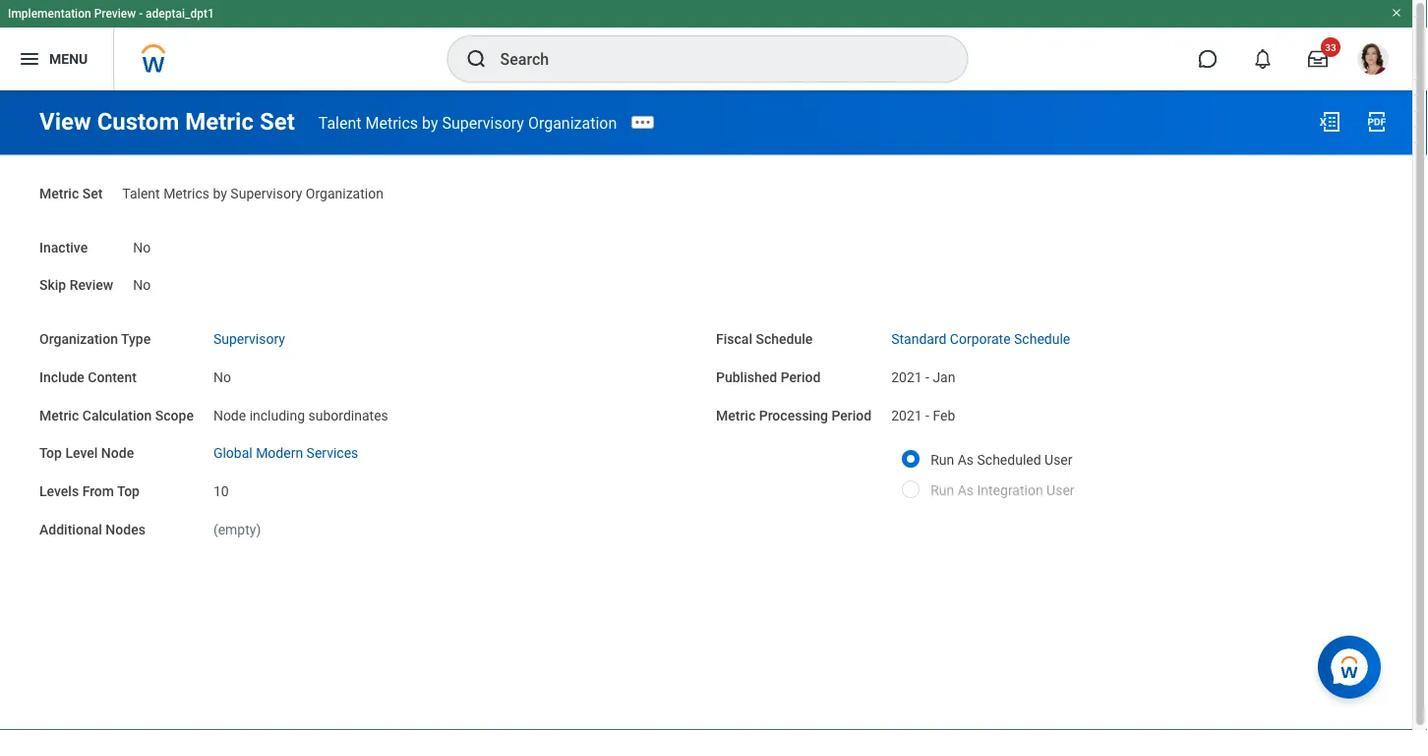 Task type: describe. For each thing, give the bounding box(es) containing it.
33
[[1325, 41, 1337, 53]]

notifications large image
[[1253, 49, 1273, 69]]

standard
[[891, 331, 947, 348]]

no for organization type
[[213, 369, 231, 386]]

nodes
[[106, 522, 145, 538]]

implementation preview -   adeptai_dpt1
[[8, 7, 214, 21]]

1 horizontal spatial node
[[213, 408, 246, 424]]

type
[[121, 331, 151, 348]]

0 vertical spatial set
[[260, 108, 295, 136]]

run as scheduled user
[[931, 452, 1073, 468]]

global modern services
[[213, 446, 358, 462]]

inactive element
[[133, 228, 151, 257]]

level
[[65, 446, 98, 462]]

menu banner
[[0, 0, 1413, 91]]

user for run as scheduled user
[[1045, 452, 1073, 468]]

include
[[39, 369, 84, 386]]

view printable version (pdf) image
[[1366, 110, 1389, 134]]

close environment banner image
[[1391, 7, 1403, 19]]

talent metrics by supervisory organization for talent metrics by supervisory organization link
[[319, 113, 617, 132]]

calculation
[[82, 408, 152, 424]]

metric up metric set element
[[185, 108, 254, 136]]

metric set
[[39, 185, 103, 202]]

metric for metric set
[[39, 185, 79, 202]]

(empty)
[[213, 522, 261, 538]]

subordinates
[[308, 408, 388, 424]]

by for metric set element
[[213, 185, 227, 202]]

33 button
[[1297, 37, 1341, 81]]

talent metrics by supervisory organization link
[[319, 113, 617, 132]]

include content
[[39, 369, 137, 386]]

levels from top
[[39, 484, 140, 500]]

run as integration user
[[931, 483, 1075, 499]]

include content element
[[213, 358, 231, 387]]

preview
[[94, 7, 136, 21]]

1 vertical spatial top
[[117, 484, 140, 500]]

0 horizontal spatial top
[[39, 446, 62, 462]]

view custom metric set main content
[[0, 91, 1413, 558]]

talent for talent metrics by supervisory organization link
[[319, 113, 362, 132]]

top level node
[[39, 446, 134, 462]]

run for run as scheduled user
[[931, 452, 955, 468]]

skip review
[[39, 277, 113, 294]]

skip review element
[[133, 266, 151, 295]]

as for integration
[[958, 483, 974, 499]]

1 horizontal spatial period
[[832, 408, 872, 424]]

1 schedule from the left
[[756, 331, 813, 348]]

2021 - feb element
[[891, 404, 956, 424]]

profile logan mcneil image
[[1358, 43, 1389, 79]]

from
[[82, 484, 114, 500]]

fiscal schedule
[[716, 331, 813, 348]]

processing
[[759, 408, 828, 424]]

2021 for 2021 - jan
[[891, 369, 922, 386]]

corporate
[[950, 331, 1011, 348]]

2021 - jan
[[891, 369, 956, 386]]

0 horizontal spatial period
[[781, 369, 821, 386]]

- for metric processing period
[[926, 408, 930, 424]]

metrics for talent metrics by supervisory organization link
[[365, 113, 418, 132]]

metric calculation scope
[[39, 408, 194, 424]]

organization type
[[39, 331, 151, 348]]

published period
[[716, 369, 821, 386]]

0 horizontal spatial organization
[[39, 331, 118, 348]]

metrics for metric set element
[[163, 185, 210, 202]]

view
[[39, 108, 91, 136]]

0 horizontal spatial node
[[101, 446, 134, 462]]

global
[[213, 446, 253, 462]]



Task type: vqa. For each thing, say whether or not it's contained in the screenshot.
'levels'
yes



Task type: locate. For each thing, give the bounding box(es) containing it.
1 2021 from the top
[[891, 369, 922, 386]]

1 vertical spatial as
[[958, 483, 974, 499]]

integration
[[977, 483, 1043, 499]]

standard corporate schedule link
[[891, 327, 1071, 348]]

2021
[[891, 369, 922, 386], [891, 408, 922, 424]]

2021 left jan
[[891, 369, 922, 386]]

1 horizontal spatial schedule
[[1014, 331, 1071, 348]]

organization for metric set element
[[306, 185, 384, 202]]

top
[[39, 446, 62, 462], [117, 484, 140, 500]]

metric processing period
[[716, 408, 872, 424]]

set up inactive
[[82, 185, 103, 202]]

metric down include
[[39, 408, 79, 424]]

talent metrics by supervisory organization for metric set element
[[122, 185, 384, 202]]

services
[[307, 446, 358, 462]]

as
[[958, 452, 974, 468], [958, 483, 974, 499]]

node including subordinates
[[213, 408, 388, 424]]

scheduled
[[977, 452, 1041, 468]]

no
[[133, 239, 151, 256], [133, 277, 151, 294], [213, 369, 231, 386]]

period up metric processing period
[[781, 369, 821, 386]]

supervisory for talent metrics by supervisory organization link
[[442, 113, 524, 132]]

implementation
[[8, 7, 91, 21]]

modern
[[256, 446, 303, 462]]

node up global
[[213, 408, 246, 424]]

node including subordinates element
[[213, 404, 388, 424]]

0 vertical spatial metrics
[[365, 113, 418, 132]]

by inside metric set element
[[213, 185, 227, 202]]

no down the supervisory link
[[213, 369, 231, 386]]

fiscal
[[716, 331, 753, 348]]

no for inactive
[[133, 277, 151, 294]]

metrics inside metric set element
[[163, 185, 210, 202]]

0 horizontal spatial schedule
[[756, 331, 813, 348]]

0 horizontal spatial talent
[[122, 185, 160, 202]]

1 vertical spatial metrics
[[163, 185, 210, 202]]

0 vertical spatial period
[[781, 369, 821, 386]]

1 horizontal spatial talent
[[319, 113, 362, 132]]

2 schedule from the left
[[1014, 331, 1071, 348]]

1 vertical spatial talent
[[122, 185, 160, 202]]

metric for metric processing period
[[716, 408, 756, 424]]

1 vertical spatial 2021
[[891, 408, 922, 424]]

0 horizontal spatial set
[[82, 185, 103, 202]]

period right processing
[[832, 408, 872, 424]]

top left level
[[39, 446, 62, 462]]

0 vertical spatial run
[[931, 452, 955, 468]]

0 horizontal spatial by
[[213, 185, 227, 202]]

top right from
[[117, 484, 140, 500]]

inactive
[[39, 239, 88, 256]]

0 vertical spatial supervisory
[[442, 113, 524, 132]]

schedule
[[756, 331, 813, 348], [1014, 331, 1071, 348]]

run
[[931, 452, 955, 468], [931, 483, 955, 499]]

organization
[[528, 113, 617, 132], [306, 185, 384, 202], [39, 331, 118, 348]]

Search Workday  search field
[[500, 37, 927, 81]]

1 horizontal spatial organization
[[306, 185, 384, 202]]

user
[[1045, 452, 1073, 468], [1047, 483, 1075, 499]]

2 as from the top
[[958, 483, 974, 499]]

supervisory inside metric set element
[[231, 185, 302, 202]]

2021 left feb
[[891, 408, 922, 424]]

organization for talent metrics by supervisory organization link
[[528, 113, 617, 132]]

jan
[[933, 369, 956, 386]]

run for run as integration user
[[931, 483, 955, 499]]

1 run from the top
[[931, 452, 955, 468]]

0 vertical spatial no
[[133, 239, 151, 256]]

0 vertical spatial as
[[958, 452, 974, 468]]

0 vertical spatial node
[[213, 408, 246, 424]]

global modern services link
[[213, 442, 358, 462]]

0 vertical spatial talent metrics by supervisory organization
[[319, 113, 617, 132]]

1 vertical spatial by
[[213, 185, 227, 202]]

review
[[70, 277, 113, 294]]

talent metrics by supervisory organization
[[319, 113, 617, 132], [122, 185, 384, 202]]

schedule up published period
[[756, 331, 813, 348]]

standard corporate schedule
[[891, 331, 1071, 348]]

1 vertical spatial organization
[[306, 185, 384, 202]]

as left scheduled
[[958, 452, 974, 468]]

set
[[260, 108, 295, 136], [82, 185, 103, 202]]

levels
[[39, 484, 79, 500]]

metrics
[[365, 113, 418, 132], [163, 185, 210, 202]]

1 as from the top
[[958, 452, 974, 468]]

2021 - feb
[[891, 408, 956, 424]]

supervisory for metric set element
[[231, 185, 302, 202]]

export to excel image
[[1318, 110, 1342, 134]]

1 horizontal spatial metrics
[[365, 113, 418, 132]]

-
[[139, 7, 143, 21], [926, 369, 930, 386], [926, 408, 930, 424]]

search image
[[465, 47, 488, 71]]

adeptai_dpt1
[[146, 7, 214, 21]]

0 vertical spatial top
[[39, 446, 62, 462]]

inbox large image
[[1308, 49, 1328, 69]]

content
[[88, 369, 137, 386]]

as left 'integration'
[[958, 483, 974, 499]]

no down inactive 'element'
[[133, 277, 151, 294]]

2 vertical spatial no
[[213, 369, 231, 386]]

feb
[[933, 408, 956, 424]]

1 vertical spatial no
[[133, 277, 151, 294]]

- right 'preview'
[[139, 7, 143, 21]]

0 vertical spatial talent
[[319, 113, 362, 132]]

2 run from the top
[[931, 483, 955, 499]]

skip
[[39, 277, 66, 294]]

schedule right corporate
[[1014, 331, 1071, 348]]

by
[[422, 113, 438, 132], [213, 185, 227, 202]]

node right level
[[101, 446, 134, 462]]

justify image
[[18, 47, 41, 71]]

2 2021 from the top
[[891, 408, 922, 424]]

- left feb
[[926, 408, 930, 424]]

custom
[[97, 108, 179, 136]]

- left jan
[[926, 369, 930, 386]]

metric
[[185, 108, 254, 136], [39, 185, 79, 202], [39, 408, 79, 424], [716, 408, 756, 424]]

0 vertical spatial -
[[139, 7, 143, 21]]

scope
[[155, 408, 194, 424]]

1 vertical spatial -
[[926, 369, 930, 386]]

1 vertical spatial user
[[1047, 483, 1075, 499]]

user right 'integration'
[[1047, 483, 1075, 499]]

no up skip review element
[[133, 239, 151, 256]]

2 vertical spatial -
[[926, 408, 930, 424]]

set up metric set element
[[260, 108, 295, 136]]

metric set element
[[122, 174, 384, 203]]

metric up inactive
[[39, 185, 79, 202]]

node
[[213, 408, 246, 424], [101, 446, 134, 462]]

talent for metric set element
[[122, 185, 160, 202]]

including
[[250, 408, 305, 424]]

supervisory link
[[213, 327, 285, 348]]

0 vertical spatial user
[[1045, 452, 1073, 468]]

period
[[781, 369, 821, 386], [832, 408, 872, 424]]

published
[[716, 369, 777, 386]]

1 vertical spatial period
[[832, 408, 872, 424]]

metric down published
[[716, 408, 756, 424]]

0 vertical spatial by
[[422, 113, 438, 132]]

user right scheduled
[[1045, 452, 1073, 468]]

2 vertical spatial supervisory
[[213, 331, 285, 348]]

1 vertical spatial set
[[82, 185, 103, 202]]

1 horizontal spatial set
[[260, 108, 295, 136]]

as for scheduled
[[958, 452, 974, 468]]

talent
[[319, 113, 362, 132], [122, 185, 160, 202]]

supervisory
[[442, 113, 524, 132], [231, 185, 302, 202], [213, 331, 285, 348]]

1 horizontal spatial top
[[117, 484, 140, 500]]

levels from top element
[[213, 472, 229, 501]]

by for talent metrics by supervisory organization link
[[422, 113, 438, 132]]

1 vertical spatial supervisory
[[231, 185, 302, 202]]

menu button
[[0, 28, 113, 91]]

menu
[[49, 51, 88, 67]]

1 vertical spatial node
[[101, 446, 134, 462]]

- inside menu banner
[[139, 7, 143, 21]]

metric for metric calculation scope
[[39, 408, 79, 424]]

1 vertical spatial talent metrics by supervisory organization
[[122, 185, 384, 202]]

talent inside metric set element
[[122, 185, 160, 202]]

0 horizontal spatial metrics
[[163, 185, 210, 202]]

run down run as scheduled user
[[931, 483, 955, 499]]

run down feb
[[931, 452, 955, 468]]

0 vertical spatial 2021
[[891, 369, 922, 386]]

view custom metric set
[[39, 108, 295, 136]]

2021 - jan element
[[891, 366, 956, 386]]

additional nodes
[[39, 522, 145, 538]]

user for run as integration user
[[1047, 483, 1075, 499]]

0 vertical spatial organization
[[528, 113, 617, 132]]

- for published period
[[926, 369, 930, 386]]

organization inside metric set element
[[306, 185, 384, 202]]

1 horizontal spatial by
[[422, 113, 438, 132]]

2021 for 2021 - feb
[[891, 408, 922, 424]]

1 vertical spatial run
[[931, 483, 955, 499]]

2 horizontal spatial organization
[[528, 113, 617, 132]]

2 vertical spatial organization
[[39, 331, 118, 348]]

additional
[[39, 522, 102, 538]]

10
[[213, 484, 229, 500]]



